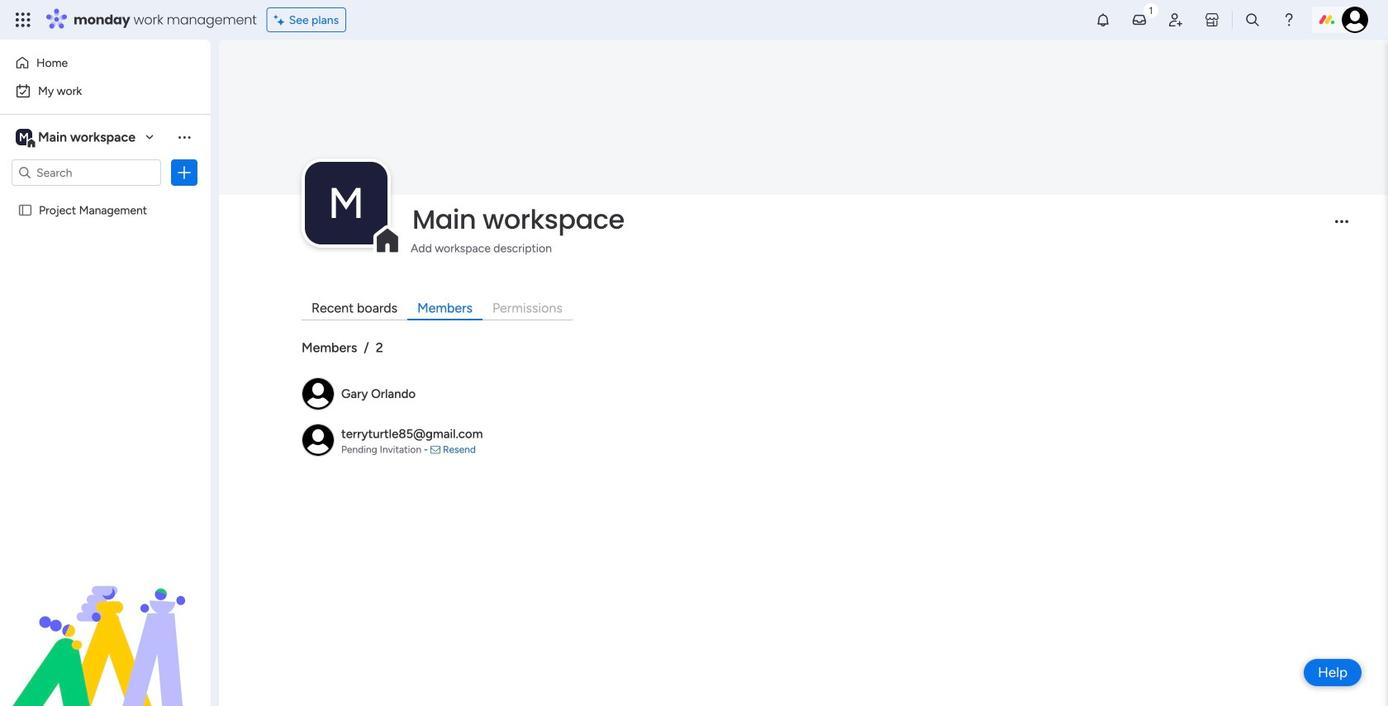 Task type: vqa. For each thing, say whether or not it's contained in the screenshot.
'Close Update feed (Inbox)' icon
no



Task type: locate. For each thing, give the bounding box(es) containing it.
option
[[10, 50, 201, 76], [10, 78, 201, 104], [0, 196, 211, 199]]

update feed image
[[1132, 12, 1148, 28]]

lottie animation element
[[0, 540, 211, 707]]

1 horizontal spatial workspace image
[[305, 162, 388, 245]]

see plans image
[[274, 11, 289, 29]]

invite members image
[[1168, 12, 1185, 28]]

None field
[[408, 203, 1322, 237]]

notifications image
[[1095, 12, 1112, 28]]

list box
[[0, 193, 211, 448]]

envelope o image
[[431, 445, 441, 455]]

options image
[[176, 165, 193, 181]]

0 vertical spatial workspace image
[[16, 128, 32, 146]]

workspace image
[[16, 128, 32, 146], [305, 162, 388, 245]]



Task type: describe. For each thing, give the bounding box(es) containing it.
1 image
[[1144, 1, 1159, 19]]

search everything image
[[1245, 12, 1262, 28]]

v2 ellipsis image
[[1336, 221, 1349, 234]]

1 vertical spatial option
[[10, 78, 201, 104]]

workspace options image
[[176, 129, 193, 145]]

0 horizontal spatial workspace image
[[16, 128, 32, 146]]

workspace selection element
[[16, 127, 138, 149]]

monday marketplace image
[[1205, 12, 1221, 28]]

0 vertical spatial option
[[10, 50, 201, 76]]

gary orlando image
[[1343, 7, 1369, 33]]

Search in workspace field
[[35, 163, 138, 182]]

select product image
[[15, 12, 31, 28]]

2 vertical spatial option
[[0, 196, 211, 199]]

lottie animation image
[[0, 540, 211, 707]]

public board image
[[17, 203, 33, 218]]

1 vertical spatial workspace image
[[305, 162, 388, 245]]

help image
[[1281, 12, 1298, 28]]



